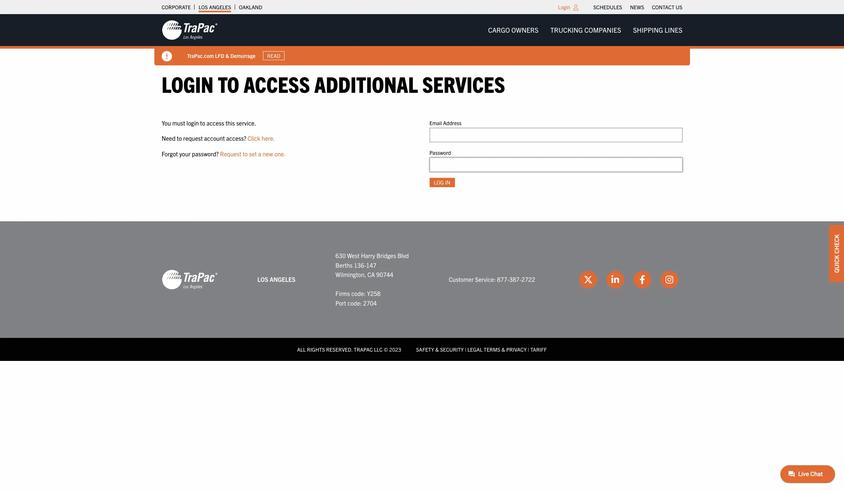 Task type: describe. For each thing, give the bounding box(es) containing it.
banner containing cargo owners
[[0, 14, 844, 65]]

none submit inside login to access additional services main content
[[429, 178, 455, 187]]

read
[[267, 52, 280, 59]]

ca
[[367, 271, 375, 279]]

email address
[[429, 120, 461, 126]]

request
[[220, 150, 241, 158]]

here.
[[262, 135, 275, 142]]

berths
[[335, 262, 353, 269]]

trapac.com lfd & demurrage
[[187, 52, 255, 59]]

your
[[179, 150, 190, 158]]

must
[[172, 119, 185, 127]]

trucking companies
[[550, 26, 621, 34]]

shipping
[[633, 26, 663, 34]]

corporate
[[162, 4, 191, 10]]

menu bar containing schedules
[[589, 2, 686, 12]]

this
[[226, 119, 235, 127]]

one.
[[274, 150, 286, 158]]

forgot
[[162, 150, 178, 158]]

lfd
[[215, 52, 224, 59]]

news
[[630, 4, 644, 10]]

safety
[[416, 347, 434, 353]]

contact us link
[[652, 2, 682, 12]]

a
[[258, 150, 261, 158]]

to right need
[[177, 135, 182, 142]]

shipping lines link
[[627, 23, 688, 38]]

new
[[263, 150, 273, 158]]

safety & security link
[[416, 347, 464, 353]]

account
[[204, 135, 225, 142]]

quick
[[833, 255, 840, 273]]

cargo owners link
[[482, 23, 544, 38]]

1 vertical spatial code:
[[348, 300, 362, 307]]

harry
[[361, 252, 375, 260]]

1 horizontal spatial &
[[435, 347, 439, 353]]

login to access additional services
[[162, 70, 505, 97]]

all
[[297, 347, 306, 353]]

quick check
[[833, 235, 840, 273]]

shipping lines
[[633, 26, 682, 34]]

legal
[[467, 347, 483, 353]]

tariff link
[[530, 347, 547, 353]]

blvd
[[397, 252, 409, 260]]

147
[[366, 262, 376, 269]]

630 west harry bridges blvd berths 136-147 wilmington, ca 90744
[[335, 252, 409, 279]]

rights
[[307, 347, 325, 353]]

address
[[443, 120, 461, 126]]

login
[[186, 119, 199, 127]]

schedules link
[[593, 2, 622, 12]]

login to access additional services main content
[[154, 70, 690, 199]]

0 vertical spatial los angeles
[[199, 4, 231, 10]]

request
[[183, 135, 203, 142]]

lines
[[665, 26, 682, 34]]

schedules
[[593, 4, 622, 10]]

corporate link
[[162, 2, 191, 12]]

password
[[429, 149, 451, 156]]

additional
[[314, 70, 418, 97]]

90744
[[376, 271, 393, 279]]

2704
[[363, 300, 377, 307]]

1 vertical spatial los angeles
[[257, 276, 295, 283]]

safety & security | legal terms & privacy | tariff
[[416, 347, 547, 353]]

access?
[[226, 135, 246, 142]]

click here. link
[[248, 135, 275, 142]]

1 | from the left
[[465, 347, 466, 353]]

trapac
[[354, 347, 373, 353]]

tariff
[[530, 347, 547, 353]]

password?
[[192, 150, 219, 158]]

wilmington,
[[335, 271, 366, 279]]

reserved.
[[326, 347, 353, 353]]

to left set
[[243, 150, 248, 158]]

west
[[347, 252, 360, 260]]

set
[[249, 150, 257, 158]]

2722
[[521, 276, 535, 283]]

companies
[[584, 26, 621, 34]]

trapac.com
[[187, 52, 214, 59]]

read link
[[263, 51, 284, 60]]

©
[[384, 347, 388, 353]]

trucking
[[550, 26, 583, 34]]

0 horizontal spatial angeles
[[209, 4, 231, 10]]

firms code:  y258 port code:  2704
[[335, 290, 381, 307]]

light image
[[573, 4, 578, 10]]

0 horizontal spatial &
[[225, 52, 229, 59]]

to down "trapac.com lfd & demurrage" in the top of the page
[[218, 70, 239, 97]]



Task type: locate. For each thing, give the bounding box(es) containing it.
llc
[[374, 347, 383, 353]]

need
[[162, 135, 175, 142]]

Email Address text field
[[429, 128, 682, 142]]

you
[[162, 119, 171, 127]]

security
[[440, 347, 464, 353]]

& right terms
[[502, 347, 505, 353]]

1 los angeles image from the top
[[162, 20, 217, 41]]

click
[[248, 135, 260, 142]]

& right lfd
[[225, 52, 229, 59]]

los inside the "los angeles" link
[[199, 4, 208, 10]]

terms
[[484, 347, 500, 353]]

menu bar containing cargo owners
[[482, 23, 688, 38]]

email
[[429, 120, 442, 126]]

service.
[[236, 119, 256, 127]]

code: up 2704
[[351, 290, 366, 298]]

menu bar up shipping at the top of page
[[589, 2, 686, 12]]

2 horizontal spatial &
[[502, 347, 505, 353]]

contact us
[[652, 4, 682, 10]]

footer
[[0, 222, 844, 362]]

code: right port
[[348, 300, 362, 307]]

menu bar
[[589, 2, 686, 12], [482, 23, 688, 38]]

| left tariff
[[528, 347, 529, 353]]

0 horizontal spatial login
[[162, 70, 213, 97]]

&
[[225, 52, 229, 59], [435, 347, 439, 353], [502, 347, 505, 353]]

need to request account access? click here.
[[162, 135, 275, 142]]

1 vertical spatial angeles
[[270, 276, 295, 283]]

1 vertical spatial los
[[257, 276, 268, 283]]

customer
[[449, 276, 474, 283]]

quick check link
[[829, 225, 844, 282]]

387-
[[509, 276, 521, 283]]

to
[[218, 70, 239, 97], [200, 119, 205, 127], [177, 135, 182, 142], [243, 150, 248, 158]]

code:
[[351, 290, 366, 298], [348, 300, 362, 307]]

2023
[[389, 347, 401, 353]]

2 | from the left
[[528, 347, 529, 353]]

0 vertical spatial login
[[558, 4, 570, 10]]

136-
[[354, 262, 366, 269]]

login for login link
[[558, 4, 570, 10]]

login left the light 'image'
[[558, 4, 570, 10]]

0 vertical spatial code:
[[351, 290, 366, 298]]

1 horizontal spatial |
[[528, 347, 529, 353]]

0 horizontal spatial los angeles
[[199, 4, 231, 10]]

login inside login to access additional services main content
[[162, 70, 213, 97]]

los angeles image
[[162, 20, 217, 41], [162, 270, 217, 290]]

check
[[833, 235, 840, 254]]

0 vertical spatial los angeles image
[[162, 20, 217, 41]]

login down trapac.com
[[162, 70, 213, 97]]

menu bar down the light 'image'
[[482, 23, 688, 38]]

legal terms & privacy link
[[467, 347, 527, 353]]

access
[[244, 70, 310, 97]]

1 horizontal spatial los
[[257, 276, 268, 283]]

los angeles link
[[199, 2, 231, 12]]

los inside footer
[[257, 276, 268, 283]]

630
[[335, 252, 346, 260]]

trucking companies link
[[544, 23, 627, 38]]

& right safety
[[435, 347, 439, 353]]

1 horizontal spatial los angeles
[[257, 276, 295, 283]]

login
[[558, 4, 570, 10], [162, 70, 213, 97]]

None submit
[[429, 178, 455, 187]]

port
[[335, 300, 346, 307]]

request to set a new one. link
[[220, 150, 286, 158]]

to right the login
[[200, 119, 205, 127]]

1 horizontal spatial login
[[558, 4, 570, 10]]

y258
[[367, 290, 381, 298]]

owners
[[511, 26, 538, 34]]

1 vertical spatial los angeles image
[[162, 270, 217, 290]]

bridges
[[377, 252, 396, 260]]

login for login to access additional services
[[162, 70, 213, 97]]

you must login to access this service.
[[162, 119, 256, 127]]

|
[[465, 347, 466, 353], [528, 347, 529, 353]]

0 horizontal spatial |
[[465, 347, 466, 353]]

877-
[[497, 276, 509, 283]]

privacy
[[506, 347, 527, 353]]

0 vertical spatial menu bar
[[589, 2, 686, 12]]

service:
[[475, 276, 496, 283]]

0 vertical spatial angeles
[[209, 4, 231, 10]]

1 vertical spatial menu bar
[[482, 23, 688, 38]]

1 horizontal spatial angeles
[[270, 276, 295, 283]]

cargo
[[488, 26, 510, 34]]

solid image
[[162, 51, 172, 62]]

0 horizontal spatial los
[[199, 4, 208, 10]]

customer service: 877-387-2722
[[449, 276, 535, 283]]

oakland link
[[239, 2, 262, 12]]

0 vertical spatial los
[[199, 4, 208, 10]]

footer containing 630 west harry bridges blvd
[[0, 222, 844, 362]]

1 vertical spatial login
[[162, 70, 213, 97]]

| left legal
[[465, 347, 466, 353]]

2 los angeles image from the top
[[162, 270, 217, 290]]

firms
[[335, 290, 350, 298]]

los
[[199, 4, 208, 10], [257, 276, 268, 283]]

all rights reserved. trapac llc © 2023
[[297, 347, 401, 353]]

cargo owners
[[488, 26, 538, 34]]

access
[[207, 119, 224, 127]]

us
[[676, 4, 682, 10]]

banner
[[0, 14, 844, 65]]

news link
[[630, 2, 644, 12]]

Password password field
[[429, 158, 682, 172]]

oakland
[[239, 4, 262, 10]]

contact
[[652, 4, 675, 10]]

demurrage
[[230, 52, 255, 59]]

services
[[422, 70, 505, 97]]



Task type: vqa. For each thing, say whether or not it's contained in the screenshot.
the right |
yes



